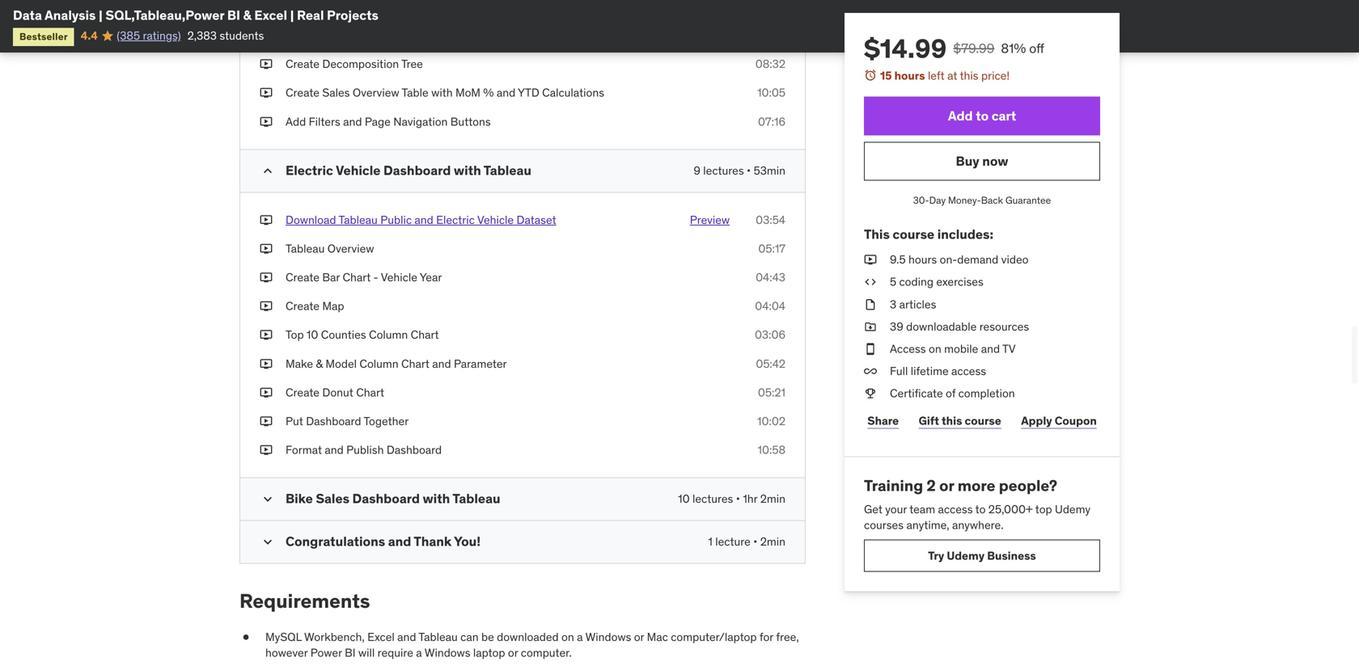 Task type: vqa. For each thing, say whether or not it's contained in the screenshot.
Bike Sales Dashboard with Tableau
yes



Task type: locate. For each thing, give the bounding box(es) containing it.
to left cart
[[976, 108, 989, 124]]

xsmall image left mysql
[[240, 630, 252, 646]]

0 horizontal spatial excel
[[254, 7, 287, 23]]

add down "at"
[[948, 108, 973, 124]]

at
[[948, 68, 958, 83]]

0 vertical spatial 2min
[[760, 492, 786, 507]]

and up "require"
[[397, 630, 416, 645]]

and left parameter at the bottom
[[432, 357, 451, 371]]

0 vertical spatial &
[[243, 7, 252, 23]]

xsmall image left top
[[260, 328, 273, 343]]

you!
[[454, 534, 481, 550]]

vehicle right -
[[381, 270, 417, 285]]

access on mobile and tv
[[890, 342, 1016, 356]]

1 vertical spatial column
[[360, 357, 399, 371]]

2 small image from the top
[[260, 492, 276, 508]]

mac
[[647, 630, 668, 645]]

0 vertical spatial electric
[[286, 162, 333, 179]]

column down top 10 counties column chart
[[360, 357, 399, 371]]

overview up page
[[353, 85, 399, 100]]

• for electric vehicle dashboard with tableau
[[747, 163, 751, 178]]

overview up the "create bar chart - vehicle year"
[[328, 242, 374, 256]]

full lifetime access
[[890, 364, 987, 379]]

0 vertical spatial •
[[747, 163, 751, 178]]

excel
[[254, 7, 287, 23], [367, 630, 395, 645]]

1 vertical spatial to
[[976, 503, 986, 517]]

• left 1hr
[[736, 492, 740, 507]]

create up filters at top left
[[286, 85, 320, 100]]

1 horizontal spatial or
[[634, 630, 644, 645]]

certificate of completion
[[890, 387, 1015, 401]]

1 horizontal spatial udemy
[[1055, 503, 1091, 517]]

with left 'mom'
[[431, 85, 453, 100]]

tableau left can
[[419, 630, 458, 645]]

on-
[[940, 253, 958, 267]]

30-day money-back guarantee
[[913, 194, 1051, 207]]

| left the real
[[290, 7, 294, 23]]

0 vertical spatial course
[[893, 226, 935, 243]]

navigation
[[393, 114, 448, 129]]

on up full lifetime access
[[929, 342, 942, 356]]

a right "require"
[[416, 646, 422, 661]]

model
[[326, 357, 357, 371]]

1 horizontal spatial course
[[965, 414, 1002, 428]]

download
[[286, 213, 336, 227]]

electric
[[286, 162, 333, 179], [436, 213, 475, 227]]

|
[[99, 7, 103, 23], [290, 7, 294, 23]]

udemy right top
[[1055, 503, 1091, 517]]

lectures for electric vehicle dashboard with tableau
[[703, 163, 744, 178]]

create for create map
[[286, 299, 320, 314]]

0 vertical spatial 10
[[307, 328, 318, 342]]

1 vertical spatial hours
[[909, 253, 937, 267]]

or left the mac
[[634, 630, 644, 645]]

10 left 1hr
[[678, 492, 690, 507]]

• for bike sales dashboard with tableau
[[736, 492, 740, 507]]

1 vertical spatial 2min
[[760, 535, 786, 550]]

ytd
[[518, 85, 540, 100]]

or right 2
[[940, 476, 954, 496]]

people?
[[999, 476, 1058, 496]]

05:21
[[758, 386, 786, 400]]

add for add to cart
[[948, 108, 973, 124]]

0 vertical spatial sales
[[322, 85, 350, 100]]

xsmall image
[[260, 0, 273, 15], [260, 56, 273, 72], [260, 85, 273, 101], [260, 212, 273, 228], [260, 241, 273, 257], [864, 252, 877, 268], [864, 319, 877, 335], [260, 385, 273, 401], [260, 414, 273, 430], [260, 443, 273, 459]]

counties
[[321, 328, 366, 342]]

course up 9.5
[[893, 226, 935, 243]]

access
[[952, 364, 987, 379], [938, 503, 973, 517]]

0 horizontal spatial a
[[416, 646, 422, 661]]

10 right top
[[307, 328, 318, 342]]

mysql
[[265, 630, 302, 645]]

access
[[890, 342, 926, 356]]

0 vertical spatial udemy
[[1055, 503, 1091, 517]]

1 horizontal spatial bi
[[345, 646, 356, 661]]

1 vertical spatial excel
[[367, 630, 395, 645]]

column up make & model column chart and parameter
[[369, 328, 408, 342]]

1 horizontal spatial •
[[747, 163, 751, 178]]

bi
[[227, 7, 240, 23], [345, 646, 356, 661]]

4 create from the top
[[286, 299, 320, 314]]

create for create bar chart - vehicle year
[[286, 270, 320, 285]]

create up top
[[286, 299, 320, 314]]

lectures left 1hr
[[693, 492, 733, 507]]

and inside mysql workbench, excel and tableau can be downloaded on a windows or mac computer/laptop for free, however power bi will require a windows laptop or computer.
[[397, 630, 416, 645]]

1 horizontal spatial |
[[290, 7, 294, 23]]

add for add filters and page navigation buttons
[[286, 114, 306, 129]]

windows left the mac
[[586, 630, 631, 645]]

be
[[481, 630, 494, 645]]

1 vertical spatial this
[[942, 414, 962, 428]]

map
[[322, 299, 344, 314]]

0 horizontal spatial 10
[[307, 328, 318, 342]]

bi left will
[[345, 646, 356, 661]]

1 vertical spatial vehicle
[[477, 213, 514, 227]]

0 horizontal spatial |
[[99, 7, 103, 23]]

0 horizontal spatial add
[[286, 114, 306, 129]]

create decomposition tree
[[286, 57, 423, 71]]

this right "at"
[[960, 68, 979, 83]]

5 coding exercises
[[890, 275, 984, 289]]

and right public
[[415, 213, 434, 227]]

publish
[[346, 443, 384, 458]]

create for create donut chart
[[286, 386, 320, 400]]

course down "completion"
[[965, 414, 1002, 428]]

lectures right 9
[[703, 163, 744, 178]]

53min
[[754, 163, 786, 178]]

xsmall image
[[260, 27, 273, 43], [260, 114, 273, 130], [260, 270, 273, 286], [864, 274, 877, 290], [864, 297, 877, 313], [260, 299, 273, 315], [260, 328, 273, 343], [864, 341, 877, 357], [260, 356, 273, 372], [864, 364, 877, 380], [864, 386, 877, 402], [240, 630, 252, 646]]

this right gift
[[942, 414, 962, 428]]

excel up "require"
[[367, 630, 395, 645]]

create down the real
[[286, 57, 320, 71]]

sales up filters at top left
[[322, 85, 350, 100]]

05:42
[[756, 357, 786, 371]]

3 create from the top
[[286, 270, 320, 285]]

and right %
[[497, 85, 516, 100]]

1 small image from the top
[[260, 163, 276, 179]]

08:32
[[756, 57, 786, 71]]

1 horizontal spatial &
[[316, 357, 323, 371]]

year
[[420, 270, 442, 285]]

public
[[380, 213, 412, 227]]

tableau up you!
[[453, 491, 501, 508]]

1
[[708, 535, 713, 550]]

access down the mobile
[[952, 364, 987, 379]]

$14.99 $79.99 81% off
[[864, 32, 1045, 65]]

create for create decomposition tree
[[286, 57, 320, 71]]

add inside add to cart 'button'
[[948, 108, 973, 124]]

to up anywhere.
[[976, 503, 986, 517]]

or inside 'training 2 or more people? get your team access to 25,000+ top udemy courses anytime, anywhere.'
[[940, 476, 954, 496]]

hours up coding
[[909, 253, 937, 267]]

access up anywhere.
[[938, 503, 973, 517]]

coding
[[899, 275, 934, 289]]

2,383 students
[[187, 28, 264, 43]]

create donut chart
[[286, 386, 384, 400]]

small image
[[260, 163, 276, 179], [260, 492, 276, 508], [260, 535, 276, 551]]

0 vertical spatial lectures
[[703, 163, 744, 178]]

0 vertical spatial column
[[369, 328, 408, 342]]

0 horizontal spatial •
[[736, 492, 740, 507]]

top 10 counties column chart
[[286, 328, 439, 342]]

download tableau public and electric vehicle dataset
[[286, 213, 556, 227]]

this course includes:
[[864, 226, 994, 243]]

1 vertical spatial windows
[[425, 646, 471, 661]]

dashboard up congratulations and thank you!
[[352, 491, 420, 508]]

0 vertical spatial or
[[940, 476, 954, 496]]

0 horizontal spatial &
[[243, 7, 252, 23]]

alarm image
[[864, 69, 877, 82]]

1 horizontal spatial a
[[577, 630, 583, 645]]

training
[[864, 476, 923, 496]]

create for create sales overview table with mom % and ytd calculations
[[286, 85, 320, 100]]

1 vertical spatial udemy
[[947, 549, 985, 563]]

vehicle down page
[[336, 162, 381, 179]]

udemy right try
[[947, 549, 985, 563]]

create down make
[[286, 386, 320, 400]]

3 articles
[[890, 297, 937, 312]]

1 vertical spatial a
[[416, 646, 422, 661]]

electric right public
[[436, 213, 475, 227]]

1 horizontal spatial add
[[948, 108, 973, 124]]

create
[[286, 57, 320, 71], [286, 85, 320, 100], [286, 270, 320, 285], [286, 299, 320, 314], [286, 386, 320, 400]]

add left filters at top left
[[286, 114, 306, 129]]

0 vertical spatial bi
[[227, 7, 240, 23]]

1 vertical spatial &
[[316, 357, 323, 371]]

(385 ratings)
[[117, 28, 181, 43]]

a
[[577, 630, 583, 645], [416, 646, 422, 661]]

and right the format
[[325, 443, 344, 458]]

tableau inside mysql workbench, excel and tableau can be downloaded on a windows or mac computer/laptop for free, however power bi will require a windows laptop or computer.
[[419, 630, 458, 645]]

bi up students
[[227, 7, 240, 23]]

1 vertical spatial or
[[634, 630, 644, 645]]

sales for bike
[[316, 491, 350, 508]]

1 vertical spatial lectures
[[693, 492, 733, 507]]

0 horizontal spatial or
[[508, 646, 518, 661]]

1 vertical spatial with
[[454, 162, 481, 179]]

1 horizontal spatial excel
[[367, 630, 395, 645]]

electric up download
[[286, 162, 333, 179]]

1 vertical spatial access
[[938, 503, 973, 517]]

2 horizontal spatial or
[[940, 476, 954, 496]]

windows
[[586, 630, 631, 645], [425, 646, 471, 661]]

with up thank in the bottom of the page
[[423, 491, 450, 508]]

make & model column chart and parameter
[[286, 357, 507, 371]]

or down downloaded
[[508, 646, 518, 661]]

2 horizontal spatial •
[[754, 535, 758, 550]]

0 vertical spatial excel
[[254, 7, 287, 23]]

0 vertical spatial small image
[[260, 163, 276, 179]]

tableau
[[484, 162, 532, 179], [339, 213, 378, 227], [286, 242, 325, 256], [453, 491, 501, 508], [419, 630, 458, 645]]

1 vertical spatial bi
[[345, 646, 356, 661]]

hours right 15
[[895, 68, 925, 83]]

1 horizontal spatial on
[[929, 342, 942, 356]]

off
[[1029, 40, 1045, 57]]

small image for congratulations
[[260, 535, 276, 551]]

vehicle left dataset
[[477, 213, 514, 227]]

tableau up dataset
[[484, 162, 532, 179]]

page
[[365, 114, 391, 129]]

4.4
[[81, 28, 98, 43]]

2 create from the top
[[286, 85, 320, 100]]

to inside 'button'
[[976, 108, 989, 124]]

0 vertical spatial hours
[[895, 68, 925, 83]]

with down buttons at the top
[[454, 162, 481, 179]]

& right make
[[316, 357, 323, 371]]

tableau left public
[[339, 213, 378, 227]]

0 horizontal spatial on
[[562, 630, 574, 645]]

windows down can
[[425, 646, 471, 661]]

create left bar
[[286, 270, 320, 285]]

1 horizontal spatial electric
[[436, 213, 475, 227]]

bi inside mysql workbench, excel and tableau can be downloaded on a windows or mac computer/laptop for free, however power bi will require a windows laptop or computer.
[[345, 646, 356, 661]]

1 vertical spatial •
[[736, 492, 740, 507]]

2min right 'lecture'
[[760, 535, 786, 550]]

& up students
[[243, 7, 252, 23]]

2 vertical spatial small image
[[260, 535, 276, 551]]

laptop
[[473, 646, 505, 661]]

03:06
[[755, 328, 786, 342]]

• right 'lecture'
[[754, 535, 758, 550]]

thank
[[414, 534, 452, 550]]

top
[[1036, 503, 1053, 517]]

with
[[431, 85, 453, 100], [454, 162, 481, 179], [423, 491, 450, 508]]

2 vertical spatial with
[[423, 491, 450, 508]]

1hr
[[743, 492, 758, 507]]

1 create from the top
[[286, 57, 320, 71]]

small image for electric
[[260, 163, 276, 179]]

on up computer. in the bottom left of the page
[[562, 630, 574, 645]]

1 vertical spatial on
[[562, 630, 574, 645]]

a right downloaded
[[577, 630, 583, 645]]

3 small image from the top
[[260, 535, 276, 551]]

9.5
[[890, 253, 906, 267]]

congratulations and thank you!
[[286, 534, 481, 550]]

sales right bike
[[316, 491, 350, 508]]

demand
[[958, 253, 999, 267]]

excel inside mysql workbench, excel and tableau can be downloaded on a windows or mac computer/laptop for free, however power bi will require a windows laptop or computer.
[[367, 630, 395, 645]]

1 horizontal spatial 10
[[678, 492, 690, 507]]

2 vertical spatial vehicle
[[381, 270, 417, 285]]

sales for create
[[322, 85, 350, 100]]

tableau for bike sales dashboard with tableau
[[453, 491, 501, 508]]

electric inside button
[[436, 213, 475, 227]]

udemy inside 'training 2 or more people? get your team access to 25,000+ top udemy courses anytime, anywhere.'
[[1055, 503, 1091, 517]]

dashboard down create donut chart
[[306, 414, 361, 429]]

dashboard
[[384, 162, 451, 179], [306, 414, 361, 429], [387, 443, 442, 458], [352, 491, 420, 508]]

1 vertical spatial sales
[[316, 491, 350, 508]]

39 downloadable resources
[[890, 320, 1029, 334]]

completion
[[959, 387, 1015, 401]]

2 vertical spatial •
[[754, 535, 758, 550]]

1 vertical spatial electric
[[436, 213, 475, 227]]

require
[[378, 646, 413, 661]]

2min right 1hr
[[760, 492, 786, 507]]

1 vertical spatial course
[[965, 414, 1002, 428]]

1 vertical spatial small image
[[260, 492, 276, 508]]

filters
[[309, 114, 340, 129]]

this
[[960, 68, 979, 83], [942, 414, 962, 428]]

05:17
[[759, 242, 786, 256]]

exercises
[[937, 275, 984, 289]]

• left 53min
[[747, 163, 751, 178]]

0 horizontal spatial course
[[893, 226, 935, 243]]

xsmall image up share
[[864, 386, 877, 402]]

0 vertical spatial windows
[[586, 630, 631, 645]]

2,383
[[187, 28, 217, 43]]

| right analysis
[[99, 7, 103, 23]]

5 create from the top
[[286, 386, 320, 400]]

0 vertical spatial to
[[976, 108, 989, 124]]

try udemy business
[[928, 549, 1036, 563]]

or
[[940, 476, 954, 496], [634, 630, 644, 645], [508, 646, 518, 661]]

get
[[864, 503, 883, 517]]

excel up students
[[254, 7, 287, 23]]

bar
[[322, 270, 340, 285]]

0 horizontal spatial windows
[[425, 646, 471, 661]]

resources
[[980, 320, 1029, 334]]

add filters and page navigation buttons
[[286, 114, 491, 129]]



Task type: describe. For each thing, give the bounding box(es) containing it.
preview
[[690, 213, 730, 227]]

-
[[374, 270, 378, 285]]

will
[[358, 646, 375, 661]]

chart up make & model column chart and parameter
[[411, 328, 439, 342]]

money-
[[948, 194, 981, 207]]

2 2min from the top
[[760, 535, 786, 550]]

0 horizontal spatial bi
[[227, 7, 240, 23]]

2 vertical spatial or
[[508, 646, 518, 661]]

tableau for mysql workbench, excel and tableau can be downloaded on a windows or mac computer/laptop for free, however power bi will require a windows laptop or computer.
[[419, 630, 458, 645]]

0 vertical spatial a
[[577, 630, 583, 645]]

tableau overview
[[286, 242, 374, 256]]

mom
[[456, 85, 481, 100]]

0 horizontal spatial udemy
[[947, 549, 985, 563]]

2 | from the left
[[290, 7, 294, 23]]

left
[[928, 68, 945, 83]]

buttons
[[451, 114, 491, 129]]

mysql workbench, excel and tableau can be downloaded on a windows or mac computer/laptop for free, however power bi will require a windows laptop or computer.
[[265, 630, 799, 661]]

tableau for electric vehicle dashboard with tableau
[[484, 162, 532, 179]]

04:04
[[755, 299, 786, 314]]

0 vertical spatial on
[[929, 342, 942, 356]]

data analysis | sql,tableau,power bi & excel | real projects
[[13, 7, 379, 23]]

tableau down download
[[286, 242, 325, 256]]

courses
[[864, 518, 904, 533]]

0 vertical spatial this
[[960, 68, 979, 83]]

create bar chart - vehicle year
[[286, 270, 442, 285]]

bike
[[286, 491, 313, 508]]

1 | from the left
[[99, 7, 103, 23]]

0 vertical spatial overview
[[353, 85, 399, 100]]

dataset
[[517, 213, 556, 227]]

column for counties
[[369, 328, 408, 342]]

lecture
[[716, 535, 751, 550]]

format and publish dashboard
[[286, 443, 442, 458]]

xsmall image right 2,383
[[260, 27, 273, 43]]

2
[[927, 476, 936, 496]]

xsmall image left filters at top left
[[260, 114, 273, 130]]

create sales overview table with mom % and ytd calculations
[[286, 85, 604, 100]]

and left page
[[343, 114, 362, 129]]

(385
[[117, 28, 140, 43]]

0 horizontal spatial electric
[[286, 162, 333, 179]]

9 lectures • 53min
[[694, 163, 786, 178]]

back
[[981, 194, 1003, 207]]

10:58
[[758, 443, 786, 458]]

03:54
[[756, 213, 786, 227]]

decomposition
[[322, 57, 399, 71]]

tableau inside button
[[339, 213, 378, 227]]

students
[[220, 28, 264, 43]]

on inside mysql workbench, excel and tableau can be downloaded on a windows or mac computer/laptop for free, however power bi will require a windows laptop or computer.
[[562, 630, 574, 645]]

downloadable
[[906, 320, 977, 334]]

workbench,
[[304, 630, 365, 645]]

certificate
[[890, 387, 943, 401]]

buy
[[956, 153, 980, 170]]

9
[[694, 163, 701, 178]]

put
[[286, 414, 303, 429]]

articles
[[900, 297, 937, 312]]

downloaded
[[497, 630, 559, 645]]

download tableau public and electric vehicle dataset button
[[286, 212, 556, 228]]

1 horizontal spatial windows
[[586, 630, 631, 645]]

chart down top 10 counties column chart
[[401, 357, 430, 371]]

column for model
[[360, 357, 399, 371]]

xsmall image left 5
[[864, 274, 877, 290]]

coupon
[[1055, 414, 1097, 428]]

team
[[910, 503, 936, 517]]

more
[[958, 476, 996, 496]]

tv
[[1003, 342, 1016, 356]]

15
[[880, 68, 892, 83]]

now
[[983, 153, 1009, 170]]

your
[[885, 503, 907, 517]]

requirements
[[240, 590, 370, 614]]

81%
[[1001, 40, 1026, 57]]

analysis
[[45, 7, 96, 23]]

bike sales dashboard with tableau
[[286, 491, 501, 508]]

with for bike sales dashboard with tableau
[[423, 491, 450, 508]]

xsmall image left make
[[260, 356, 273, 372]]

0 vertical spatial with
[[431, 85, 453, 100]]

with for electric vehicle dashboard with tableau
[[454, 162, 481, 179]]

projects
[[327, 7, 379, 23]]

share
[[868, 414, 899, 428]]

tree
[[401, 57, 423, 71]]

0 vertical spatial access
[[952, 364, 987, 379]]

calculations
[[542, 85, 604, 100]]

$14.99
[[864, 32, 947, 65]]

and left the tv at right
[[981, 342, 1000, 356]]

1 vertical spatial 10
[[678, 492, 690, 507]]

congratulations
[[286, 534, 385, 550]]

together
[[364, 414, 409, 429]]

$79.99
[[953, 40, 995, 57]]

to inside 'training 2 or more people? get your team access to 25,000+ top udemy courses anytime, anywhere.'
[[976, 503, 986, 517]]

9.5 hours on-demand video
[[890, 253, 1029, 267]]

and left thank in the bottom of the page
[[388, 534, 411, 550]]

xsmall image left full
[[864, 364, 877, 380]]

guarantee
[[1006, 194, 1051, 207]]

buy now button
[[864, 142, 1101, 181]]

lectures for bike sales dashboard with tableau
[[693, 492, 733, 507]]

gift this course
[[919, 414, 1002, 428]]

donut
[[322, 386, 353, 400]]

hours for 9.5
[[909, 253, 937, 267]]

hours for 15
[[895, 68, 925, 83]]

1 2min from the top
[[760, 492, 786, 507]]

xsmall image left the create map
[[260, 299, 273, 315]]

• for congratulations and thank you!
[[754, 535, 758, 550]]

this
[[864, 226, 890, 243]]

parameter
[[454, 357, 507, 371]]

0 vertical spatial vehicle
[[336, 162, 381, 179]]

format
[[286, 443, 322, 458]]

dashboard down navigation
[[384, 162, 451, 179]]

1 vertical spatial overview
[[328, 242, 374, 256]]

lifetime
[[911, 364, 949, 379]]

dashboard down the together
[[387, 443, 442, 458]]

xsmall image left 3
[[864, 297, 877, 313]]

apply coupon
[[1021, 414, 1097, 428]]

make
[[286, 357, 313, 371]]

xsmall image left access
[[864, 341, 877, 357]]

table
[[402, 85, 429, 100]]

apply
[[1021, 414, 1053, 428]]

3
[[890, 297, 897, 312]]

04:43
[[756, 270, 786, 285]]

chart left -
[[343, 270, 371, 285]]

xsmall image left bar
[[260, 270, 273, 286]]

small image for bike
[[260, 492, 276, 508]]

apply coupon button
[[1018, 405, 1101, 438]]

chart right donut
[[356, 386, 384, 400]]

free,
[[776, 630, 799, 645]]

access inside 'training 2 or more people? get your team access to 25,000+ top udemy courses anytime, anywhere.'
[[938, 503, 973, 517]]

vehicle inside download tableau public and electric vehicle dataset button
[[477, 213, 514, 227]]

full
[[890, 364, 908, 379]]

and inside button
[[415, 213, 434, 227]]



